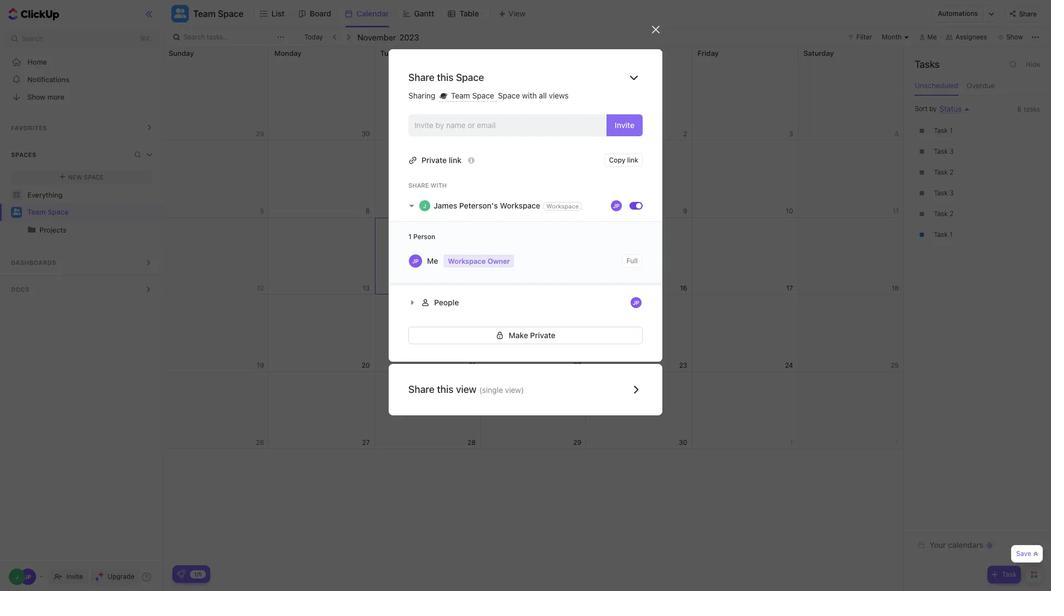 Task type: describe. For each thing, give the bounding box(es) containing it.
copy link
[[609, 156, 638, 164]]

home
[[27, 57, 47, 66]]

2 horizontal spatial team
[[451, 91, 470, 100]]

make
[[509, 330, 528, 340]]

assignees
[[956, 33, 987, 41]]

copy
[[609, 156, 625, 164]]

row containing 26
[[163, 372, 904, 449]]

thursday
[[592, 49, 624, 57]]

30
[[679, 438, 687, 446]]

tasks
[[915, 59, 940, 70]]

1/5
[[194, 571, 202, 577]]

1 vertical spatial me
[[427, 256, 438, 265]]

search tasks...
[[183, 33, 229, 41]]

notifications
[[27, 75, 69, 83]]

⌘k
[[140, 34, 150, 43]]

this for space
[[437, 72, 454, 83]]

17
[[786, 284, 793, 292]]

14
[[468, 284, 476, 292]]

onboarding checklist button image
[[177, 570, 186, 579]]

Search tasks... text field
[[183, 30, 274, 45]]

table
[[459, 9, 479, 18]]

overdue
[[967, 81, 995, 90]]

all
[[539, 91, 547, 100]]

board
[[310, 9, 331, 18]]

j
[[423, 202, 426, 209]]

workspace for workspace owner
[[448, 256, 486, 265]]

share for share
[[1019, 10, 1037, 18]]

everything
[[27, 190, 63, 199]]

space with all views
[[498, 91, 569, 100]]

unscheduled
[[915, 81, 958, 90]]

today button
[[302, 32, 325, 43]]

james peterson's workspace
[[434, 201, 540, 210]]

board link
[[310, 0, 336, 27]]

19
[[257, 361, 264, 369]]

21
[[469, 361, 476, 369]]

(
[[479, 385, 482, 394]]

sidebar navigation
[[0, 0, 163, 591]]

sort by
[[915, 105, 937, 113]]

everything link
[[0, 186, 163, 204]]

15
[[574, 284, 581, 292]]

‎task 1
[[934, 127, 952, 135]]

22
[[574, 361, 581, 369]]

27
[[362, 438, 370, 446]]

calendars
[[948, 540, 983, 550]]

hide button
[[1023, 58, 1043, 71]]

private link
[[422, 155, 461, 165]]

list link
[[271, 0, 289, 27]]

row containing 14
[[163, 218, 904, 295]]

james
[[434, 201, 457, 210]]

task 2
[[934, 168, 954, 176]]

sunday
[[169, 49, 194, 57]]

share for share this view ( single                 view )
[[408, 384, 435, 395]]

me button
[[915, 31, 941, 44]]

single
[[482, 385, 503, 394]]

6
[[1017, 105, 1022, 113]]

1 horizontal spatial jp
[[613, 202, 620, 209]]

tasks...
[[207, 33, 229, 41]]

new space
[[68, 173, 104, 180]]

with for space
[[522, 91, 537, 100]]

share for share with
[[408, 182, 429, 189]]

favorites
[[11, 124, 47, 131]]

today
[[304, 33, 323, 41]]

space inside button
[[218, 9, 244, 19]]

person
[[413, 232, 435, 241]]

share button
[[1005, 5, 1041, 22]]

1 task 3 from the top
[[934, 147, 954, 156]]

projects
[[39, 226, 67, 234]]

team space for team space link
[[27, 208, 69, 216]]

1 person
[[408, 232, 435, 241]]

show more
[[27, 92, 64, 101]]

24
[[785, 361, 793, 369]]

2 for ‎task 2
[[950, 210, 954, 218]]

)
[[521, 385, 524, 394]]

table link
[[459, 0, 483, 27]]

people
[[434, 298, 459, 307]]

assignees button
[[941, 31, 992, 44]]

this for view
[[437, 384, 454, 395]]

owner
[[488, 256, 510, 265]]

sort
[[915, 105, 928, 113]]

automations button
[[932, 5, 983, 22]]

sharing
[[408, 91, 437, 100]]

calendar link
[[356, 0, 393, 27]]

1 left 'person'
[[408, 232, 412, 241]]

notifications link
[[0, 71, 163, 88]]

2 3 from the top
[[950, 189, 954, 197]]

wednesday
[[486, 49, 526, 57]]

26
[[256, 438, 264, 446]]

gantt link
[[414, 0, 439, 27]]

team space link
[[27, 204, 154, 221]]

share with
[[408, 182, 447, 189]]

2 for task 2
[[950, 168, 954, 176]]

1 for task 1
[[950, 231, 952, 239]]

home link
[[0, 53, 163, 71]]

16
[[680, 284, 687, 292]]



Task type: vqa. For each thing, say whether or not it's contained in the screenshot.
1 Person
yes



Task type: locate. For each thing, give the bounding box(es) containing it.
‎task
[[934, 127, 948, 135], [934, 210, 948, 218]]

me
[[927, 33, 937, 41], [427, 256, 438, 265]]

row containing 19
[[163, 295, 904, 372]]

view inside share this view ( single                 view )
[[505, 385, 521, 394]]

team for team space button
[[193, 9, 216, 19]]

1 ‎task from the top
[[934, 127, 948, 135]]

25
[[891, 361, 899, 369]]

view right single
[[505, 385, 521, 394]]

team space down everything
[[27, 208, 69, 216]]

workspace owner
[[448, 256, 510, 265]]

2 vertical spatial team
[[27, 208, 46, 216]]

28
[[467, 438, 476, 446]]

1 for ‎task 1
[[950, 127, 952, 135]]

automations
[[938, 9, 978, 18]]

1
[[950, 127, 952, 135], [950, 231, 952, 239], [408, 232, 412, 241]]

favorites button
[[0, 114, 163, 141]]

saturday
[[803, 49, 834, 57]]

your
[[930, 540, 946, 550]]

18
[[892, 284, 899, 292]]

share this view ( single                 view )
[[408, 384, 524, 395]]

1 horizontal spatial search
[[183, 33, 205, 41]]

2 this from the top
[[437, 384, 454, 395]]

task
[[934, 147, 948, 156], [934, 168, 948, 176], [934, 189, 948, 197], [934, 231, 948, 239], [1002, 570, 1017, 579]]

link right copy
[[627, 156, 638, 164]]

2 ‎task from the top
[[934, 210, 948, 218]]

private right 'make'
[[530, 330, 555, 340]]

5 row from the top
[[163, 372, 904, 449]]

invite inside sidebar "navigation"
[[66, 573, 83, 581]]

1 3 from the top
[[950, 147, 954, 156]]

Invite by name or email text field
[[414, 117, 602, 133]]

29
[[573, 438, 581, 446]]

search
[[183, 33, 205, 41], [21, 34, 43, 43]]

by
[[929, 105, 937, 113]]

1 vertical spatial invite
[[66, 573, 83, 581]]

2 vertical spatial jp
[[633, 299, 639, 306]]

search inside sidebar "navigation"
[[21, 34, 43, 43]]

link for private link
[[449, 155, 461, 165]]

‎task down by
[[934, 127, 948, 135]]

2 up task 1 on the top of page
[[950, 210, 954, 218]]

1 2 from the top
[[950, 168, 954, 176]]

this up the sharing
[[437, 72, 454, 83]]

0 vertical spatial private
[[422, 155, 447, 165]]

task 3
[[934, 147, 954, 156], [934, 189, 954, 197]]

invite up "copy link"
[[615, 120, 634, 130]]

docs
[[11, 286, 29, 293]]

1 row from the top
[[163, 47, 904, 141]]

0 horizontal spatial me
[[427, 256, 438, 265]]

team down everything
[[27, 208, 46, 216]]

upgrade
[[108, 573, 134, 581]]

3 up task 2
[[950, 147, 954, 156]]

‎task for ‎task 2
[[934, 210, 948, 218]]

monday
[[274, 49, 301, 57]]

2 projects link from the left
[[39, 221, 154, 239]]

1 vertical spatial task 3
[[934, 189, 954, 197]]

friday
[[698, 49, 719, 57]]

me inside button
[[927, 33, 937, 41]]

search up sunday
[[183, 33, 205, 41]]

2 row from the top
[[163, 141, 904, 218]]

team space inside button
[[193, 9, 244, 19]]

0 vertical spatial ‎task
[[934, 127, 948, 135]]

0
[[988, 542, 992, 549]]

link up james
[[449, 155, 461, 165]]

‎task for ‎task 1
[[934, 127, 948, 135]]

0 horizontal spatial private
[[422, 155, 447, 165]]

me down 'person'
[[427, 256, 438, 265]]

grid
[[163, 47, 904, 591]]

me up the tasks
[[927, 33, 937, 41]]

views
[[549, 91, 569, 100]]

1 vertical spatial 2
[[950, 210, 954, 218]]

3 row from the top
[[163, 218, 904, 295]]

team inside sidebar "navigation"
[[27, 208, 46, 216]]

team space up the tasks...
[[193, 9, 244, 19]]

1 vertical spatial this
[[437, 384, 454, 395]]

1 up task 2
[[950, 127, 952, 135]]

0 horizontal spatial workspace
[[448, 256, 486, 265]]

private
[[422, 155, 447, 165], [530, 330, 555, 340]]

0 vertical spatial me
[[927, 33, 937, 41]]

‎task 2
[[934, 210, 954, 218]]

view left (
[[456, 384, 477, 395]]

0 horizontal spatial team space
[[27, 208, 69, 216]]

23
[[679, 361, 687, 369]]

share
[[1019, 10, 1037, 18], [408, 72, 435, 83], [408, 182, 429, 189], [408, 384, 435, 395]]

1 vertical spatial ‎task
[[934, 210, 948, 218]]

1 horizontal spatial me
[[927, 33, 937, 41]]

space
[[218, 9, 244, 19], [456, 72, 484, 83], [472, 91, 494, 100], [498, 91, 520, 100], [84, 173, 104, 180], [48, 208, 69, 216]]

1 horizontal spatial link
[[627, 156, 638, 164]]

0 horizontal spatial view
[[456, 384, 477, 395]]

this left (
[[437, 384, 454, 395]]

dashboards
[[11, 259, 56, 266]]

1 vertical spatial team space
[[449, 91, 496, 100]]

workspace
[[500, 201, 540, 210], [546, 203, 579, 210], [448, 256, 486, 265]]

invite
[[615, 120, 634, 130], [66, 573, 83, 581]]

1 vertical spatial 3
[[950, 189, 954, 197]]

3 up the ‎task 2
[[950, 189, 954, 197]]

link for copy link
[[627, 156, 638, 164]]

with up james
[[431, 182, 447, 189]]

show
[[27, 92, 46, 101]]

team
[[193, 9, 216, 19], [451, 91, 470, 100], [27, 208, 46, 216]]

1 horizontal spatial private
[[530, 330, 555, 340]]

calendar
[[356, 9, 389, 18]]

view
[[456, 384, 477, 395], [505, 385, 521, 394]]

new
[[68, 173, 82, 180]]

with left all on the top of page
[[522, 91, 537, 100]]

with
[[522, 91, 537, 100], [431, 182, 447, 189]]

this
[[437, 72, 454, 83], [437, 384, 454, 395]]

3
[[950, 147, 954, 156], [950, 189, 954, 197]]

1 vertical spatial team
[[451, 91, 470, 100]]

1 this from the top
[[437, 72, 454, 83]]

1 horizontal spatial team
[[193, 9, 216, 19]]

task 1
[[934, 231, 952, 239]]

0 vertical spatial 3
[[950, 147, 954, 156]]

1 horizontal spatial with
[[522, 91, 537, 100]]

0 vertical spatial 2
[[950, 168, 954, 176]]

projects link
[[1, 221, 154, 239], [39, 221, 154, 239]]

‎task up task 1 on the top of page
[[934, 210, 948, 218]]

save
[[1016, 550, 1031, 558]]

0 vertical spatial task 3
[[934, 147, 954, 156]]

private up share with
[[422, 155, 447, 165]]

2 task 3 from the top
[[934, 189, 954, 197]]

1 projects link from the left
[[1, 221, 154, 239]]

hide
[[1026, 60, 1040, 68]]

2 horizontal spatial jp
[[633, 299, 639, 306]]

with for share
[[431, 182, 447, 189]]

row
[[163, 47, 904, 141], [163, 141, 904, 218], [163, 218, 904, 295], [163, 295, 904, 372], [163, 372, 904, 449]]

tuesday
[[380, 49, 409, 57]]

share for share this space
[[408, 72, 435, 83]]

1 horizontal spatial team space
[[193, 9, 244, 19]]

team space down the share this space
[[449, 91, 496, 100]]

0 vertical spatial jp
[[613, 202, 620, 209]]

2 horizontal spatial workspace
[[546, 203, 579, 210]]

workspace for workspace
[[546, 203, 579, 210]]

1 horizontal spatial invite
[[615, 120, 634, 130]]

0 vertical spatial team
[[193, 9, 216, 19]]

invite left upgrade link
[[66, 573, 83, 581]]

2 horizontal spatial team space
[[449, 91, 496, 100]]

gantt
[[414, 9, 434, 18]]

team space
[[193, 9, 244, 19], [449, 91, 496, 100], [27, 208, 69, 216]]

make private
[[509, 330, 555, 340]]

4 row from the top
[[163, 295, 904, 372]]

1 vertical spatial with
[[431, 182, 447, 189]]

share inside button
[[1019, 10, 1037, 18]]

0 horizontal spatial search
[[21, 34, 43, 43]]

team space button
[[189, 2, 244, 26]]

2 vertical spatial team space
[[27, 208, 69, 216]]

task 3 up task 2
[[934, 147, 954, 156]]

1 down the ‎task 2
[[950, 231, 952, 239]]

grid containing sunday
[[163, 47, 904, 591]]

search up home
[[21, 34, 43, 43]]

share this space
[[408, 72, 484, 83]]

6 tasks
[[1017, 105, 1040, 113]]

task 3 up the ‎task 2
[[934, 189, 954, 197]]

1 vertical spatial jp
[[412, 258, 419, 264]]

user group image
[[12, 209, 21, 215]]

2 2 from the top
[[950, 210, 954, 218]]

0 vertical spatial team space
[[193, 9, 244, 19]]

0 horizontal spatial invite
[[66, 573, 83, 581]]

tasks
[[1024, 105, 1040, 113]]

team space inside sidebar "navigation"
[[27, 208, 69, 216]]

peterson's
[[459, 201, 498, 210]]

1 horizontal spatial view
[[505, 385, 521, 394]]

2 up the ‎task 2
[[950, 168, 954, 176]]

team for team space link
[[27, 208, 46, 216]]

team space for team space button
[[193, 9, 244, 19]]

search for search tasks...
[[183, 33, 205, 41]]

team down the share this space
[[451, 91, 470, 100]]

more
[[47, 92, 64, 101]]

0 vertical spatial invite
[[615, 120, 634, 130]]

onboarding checklist button element
[[177, 570, 186, 579]]

20
[[362, 361, 370, 369]]

search for search
[[21, 34, 43, 43]]

1 vertical spatial private
[[530, 330, 555, 340]]

list
[[271, 9, 285, 18]]

0 horizontal spatial jp
[[412, 258, 419, 264]]

team up search tasks...
[[193, 9, 216, 19]]

1 horizontal spatial workspace
[[500, 201, 540, 210]]

upgrade link
[[91, 569, 139, 585]]

0 horizontal spatial with
[[431, 182, 447, 189]]

0 vertical spatial with
[[522, 91, 537, 100]]

0 horizontal spatial team
[[27, 208, 46, 216]]

0 horizontal spatial link
[[449, 155, 461, 165]]

team inside button
[[193, 9, 216, 19]]

0 vertical spatial this
[[437, 72, 454, 83]]



